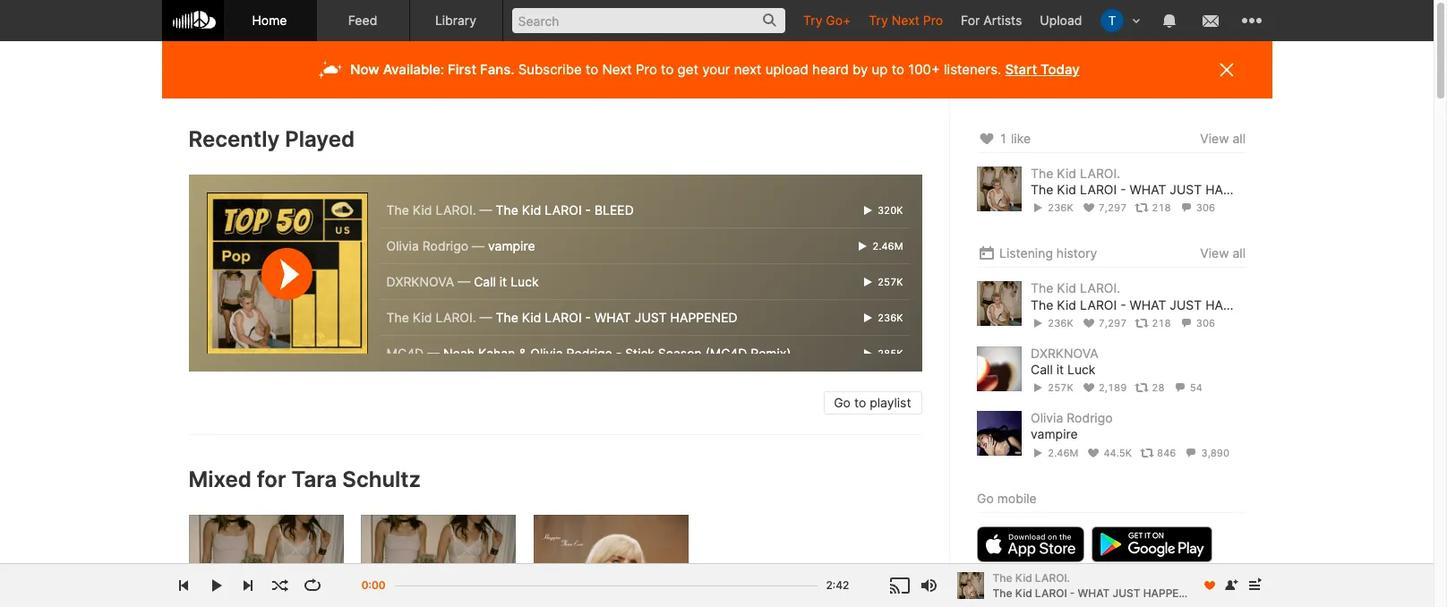 Task type: vqa. For each thing, say whether or not it's contained in the screenshot.


Task type: locate. For each thing, give the bounding box(es) containing it.
the kid laroi - what just happened element down calendar icon
[[977, 282, 1021, 326]]

0 horizontal spatial vampire
[[488, 238, 535, 253]]

1 horizontal spatial try
[[869, 13, 888, 28]]

view all for 1 like
[[1200, 131, 1245, 146]]

to
[[586, 61, 598, 78], [661, 61, 674, 78], [892, 61, 905, 78], [854, 395, 866, 410]]

0 horizontal spatial go
[[834, 395, 851, 410]]

218 link
[[1134, 202, 1171, 214], [1134, 317, 1171, 329]]

0 horizontal spatial dxrknova
[[386, 274, 454, 289]]

luck
[[511, 274, 539, 289], [1067, 362, 1095, 377]]

cookie policy link
[[1065, 586, 1135, 600]]

next
[[892, 13, 920, 28], [602, 61, 632, 78]]

laroi down history
[[1080, 297, 1117, 312]]

what for 3rd track stats element from the bottom of the page the kid laroi. link
[[1129, 297, 1166, 312]]

tara
[[291, 467, 337, 493]]

1 vertical spatial vampire
[[1030, 427, 1077, 442]]

for artists
[[961, 13, 1022, 28]]

1 vertical spatial 2.46m
[[1047, 446, 1078, 459]]

the kid laroi - what just happened link for 218 link associated with 306 link related to 3rd track stats element from the bottom of the page
[[1030, 297, 1272, 313]]

view for like
[[1200, 131, 1229, 146]]

3 track stats element from the top
[[1030, 378, 1245, 398]]

1 vertical spatial call
[[1030, 362, 1052, 377]]

1 view all from the top
[[1200, 131, 1245, 146]]

1 vertical spatial 218
[[1152, 317, 1171, 329]]

1 vertical spatial the kid laroi - what just happened element
[[977, 282, 1021, 326]]

0 horizontal spatial it
[[500, 274, 507, 289]]

call down dxrknova link
[[1030, 362, 1052, 377]]

next down 'search' search field at the top of page
[[602, 61, 632, 78]]

daily mix 1 element
[[361, 515, 516, 607]]

laroi.
[[1080, 166, 1120, 181], [436, 202, 476, 218], [1080, 281, 1120, 296], [436, 310, 476, 325], [1035, 571, 1070, 584]]

1 218 link from the top
[[1134, 202, 1171, 214]]

3,890
[[1201, 446, 1229, 459]]

go left mobile
[[977, 490, 993, 506]]

0 vertical spatial vampire
[[488, 238, 535, 253]]

go left playlist
[[834, 395, 851, 410]]

1 vertical spatial pro
[[636, 61, 657, 78]]

to left playlist
[[854, 395, 866, 410]]

2 306 link from the top
[[1179, 317, 1215, 329]]

cookie left 'manager'
[[1146, 586, 1182, 600]]

7,297 link for 218 link associated with 306 link related to 3rd track stats element from the bottom of the page
[[1081, 317, 1126, 329]]

view all for listening history
[[1200, 246, 1245, 261]]

846
[[1157, 446, 1176, 459]]

vampire down olivia rodrigo link in the bottom of the page
[[1030, 427, 1077, 442]]

0 vertical spatial all
[[1232, 131, 1245, 146]]

rodrigo
[[422, 238, 468, 253], [566, 346, 612, 361], [1066, 410, 1112, 426]]

1 vertical spatial 306
[[1196, 317, 1215, 329]]

rodrigo inside olivia rodrigo vampire
[[1066, 410, 1112, 426]]

laroi. up noah in the left of the page
[[436, 310, 476, 325]]

2 track stats element from the top
[[1030, 313, 1245, 333]]

go+
[[826, 13, 851, 28]]

olivia up dxrknova       — call it luck
[[386, 238, 419, 253]]

pop element
[[206, 193, 368, 354]]

call down olivia rodrigo       — vampire at left
[[474, 274, 496, 289]]

the kid laroi. link up cookie policy link
[[993, 570, 1192, 586]]

0 vertical spatial pro
[[923, 13, 943, 28]]

cookie for cookie policy
[[1065, 586, 1101, 600]]

218
[[1152, 202, 1171, 214], [1152, 317, 1171, 329]]

the kid laroi - what just happened link
[[1030, 182, 1272, 198], [1030, 297, 1272, 313], [993, 585, 1201, 601]]

dxrknova down olivia rodrigo       — vampire at left
[[386, 274, 454, 289]]

1 vertical spatial 306 link
[[1179, 317, 1215, 329]]

laroi for the bottommost the kid laroi - what just happened link
[[1035, 586, 1067, 600]]

0 vertical spatial dxrknova
[[386, 274, 454, 289]]

luck down dxrknova link
[[1067, 362, 1095, 377]]

go
[[834, 395, 851, 410], [977, 490, 993, 506]]

257k
[[875, 276, 903, 288], [1047, 382, 1073, 394]]

7,297 for 306 link related to 3rd track stats element from the bottom of the page
[[1098, 317, 1126, 329]]

1 vertical spatial the kid laroi - what just happened link
[[1030, 297, 1272, 313]]

happened
[[1205, 182, 1272, 197], [1205, 297, 1272, 312], [670, 310, 738, 325], [1143, 586, 1201, 600]]

cookie for cookie manager
[[1146, 586, 1182, 600]]

recently played
[[189, 126, 355, 152]]

1 vertical spatial 7,297 link
[[1081, 317, 1126, 329]]

1 vertical spatial view all
[[1200, 246, 1245, 261]]

0 vertical spatial 7,297 link
[[1081, 202, 1126, 214]]

236k for 3rd track stats element from the bottom of the page the kid laroi - what just happened element
[[1047, 317, 1073, 329]]

home link
[[223, 0, 317, 41]]

policy
[[1104, 586, 1135, 600]]

privacy
[[1016, 586, 1054, 600]]

1 vertical spatial 218 link
[[1134, 317, 1171, 329]]

236k up the 285k
[[875, 311, 903, 324]]

1 horizontal spatial it
[[1056, 362, 1064, 377]]

2.46m
[[870, 240, 903, 252], [1047, 446, 1078, 459]]

— up olivia rodrigo       — vampire at left
[[480, 202, 492, 218]]

1 vertical spatial all
[[1232, 246, 1245, 261]]

0 vertical spatial 306
[[1196, 202, 1215, 214]]

44.5k
[[1103, 446, 1132, 459]]

luck up the kid laroi.       — the kid laroi - what just happened
[[511, 274, 539, 289]]

1 horizontal spatial pro
[[923, 13, 943, 28]]

0 vertical spatial 257k
[[875, 276, 903, 288]]

1 horizontal spatial dxrknova
[[1030, 345, 1098, 361]]

history
[[1056, 246, 1097, 261]]

dxrknova link
[[1030, 345, 1098, 361]]

pro left "for"
[[923, 13, 943, 28]]

2.46m down 320k
[[870, 240, 903, 252]]

1 vertical spatial the kid laroi. the kid laroi - what just happened
[[1030, 281, 1272, 312]]

all for 1 like
[[1232, 131, 1245, 146]]

1 horizontal spatial next
[[892, 13, 920, 28]]

306
[[1196, 202, 1215, 214], [1196, 317, 1215, 329]]

1 horizontal spatial luck
[[1067, 362, 1095, 377]]

to right subscribe
[[586, 61, 598, 78]]

the kid laroi. link down like
[[1030, 166, 1120, 181]]

2 218 from the top
[[1152, 317, 1171, 329]]

0 vertical spatial 218 link
[[1134, 202, 1171, 214]]

2 vertical spatial olivia
[[1030, 410, 1063, 426]]

0 vertical spatial go
[[834, 395, 851, 410]]

100+
[[908, 61, 940, 78]]

1 vertical spatial dxrknova
[[1030, 345, 1098, 361]]

1 306 from the top
[[1196, 202, 1215, 214]]

what
[[1129, 182, 1166, 197], [1129, 297, 1166, 312], [595, 310, 631, 325], [1078, 586, 1110, 600]]

4 track stats element from the top
[[1030, 443, 1245, 463]]

legal
[[977, 586, 1004, 600]]

0 vertical spatial next
[[892, 13, 920, 28]]

happened for 218 link related to 306 link for 1st track stats element from the top's the kid laroi - what just happened link
[[1205, 182, 1272, 197]]

the kid laroi.       — the kid laroi - bleed
[[386, 202, 634, 218]]

next up image
[[1244, 575, 1265, 596]]

None search field
[[503, 0, 794, 40]]

feed
[[348, 13, 377, 28]]

236k up listening history
[[1047, 202, 1073, 214]]

olivia for olivia rodrigo       — vampire
[[386, 238, 419, 253]]

-
[[1120, 182, 1126, 197], [585, 202, 591, 218], [1120, 297, 1126, 312], [585, 310, 591, 325], [616, 346, 622, 361], [1070, 586, 1075, 600]]

to right up
[[892, 61, 905, 78]]

track stats element containing 2.46m
[[1030, 443, 1245, 463]]

to inside 'go to playlist' link
[[854, 395, 866, 410]]

the kid laroi.       — the kid laroi - what just happened
[[386, 310, 738, 325]]

0 vertical spatial the kid laroi. the kid laroi - what just happened
[[1030, 166, 1272, 197]]

laroi. up the privacy
[[1035, 571, 1070, 584]]

try for try go+
[[803, 13, 823, 28]]

to left get
[[661, 61, 674, 78]]

vampire link
[[1030, 427, 1077, 443]]

2 horizontal spatial olivia
[[1030, 410, 1063, 426]]

happened for the bottommost the kid laroi - what just happened link
[[1143, 586, 1201, 600]]

all
[[1232, 131, 1245, 146], [1232, 246, 1245, 261]]

1 horizontal spatial vampire
[[1030, 427, 1077, 442]]

1 vertical spatial the kid laroi. link
[[1030, 281, 1120, 296]]

the kid laroi - what just happened element for 3rd track stats element from the bottom of the page
[[977, 282, 1021, 326]]

0 vertical spatial the kid laroi - what just happened link
[[1030, 182, 1272, 198]]

3,890 link
[[1184, 446, 1229, 459]]

1 try from the left
[[803, 13, 823, 28]]

2 view all from the top
[[1200, 246, 1245, 261]]

vampire down the kid laroi.       — the kid laroi - bleed
[[488, 238, 535, 253]]

0 horizontal spatial cookie
[[1065, 586, 1101, 600]]

next up 100+
[[892, 13, 920, 28]]

7,297 link up history
[[1081, 202, 1126, 214]]

0 horizontal spatial try
[[803, 13, 823, 28]]

285k
[[875, 347, 903, 360]]

try inside "link"
[[803, 13, 823, 28]]

0 vertical spatial olivia
[[386, 238, 419, 253]]

it down dxrknova link
[[1056, 362, 1064, 377]]

0 vertical spatial view all
[[1200, 131, 1245, 146]]

0 vertical spatial 218
[[1152, 202, 1171, 214]]

the kid laroi. link
[[1030, 166, 1120, 181], [1030, 281, 1120, 296], [993, 570, 1192, 586]]

2 vertical spatial the kid laroi - what just happened link
[[993, 585, 1201, 601]]

olivia right &
[[530, 346, 563, 361]]

cookie left policy
[[1065, 586, 1101, 600]]

7,297 for 306 link for 1st track stats element from the top
[[1098, 202, 1126, 214]]

236k
[[1047, 202, 1073, 214], [875, 311, 903, 324], [1047, 317, 1073, 329]]

1 vertical spatial next
[[602, 61, 632, 78]]

1 view from the top
[[1200, 131, 1229, 146]]

the kid laroi - what just happened element left the privacy
[[957, 572, 984, 599]]

2 vertical spatial rodrigo
[[1066, 410, 1112, 426]]

1 cookie from the left
[[1065, 586, 1101, 600]]

stick
[[625, 346, 655, 361]]

257k down call it luck link
[[1047, 382, 1073, 394]]

try go+ link
[[794, 0, 860, 40]]

0 horizontal spatial 2.46m
[[870, 240, 903, 252]]

upload link
[[1031, 0, 1091, 40]]

dxrknova
[[386, 274, 454, 289], [1030, 345, 1098, 361]]

1 horizontal spatial 2.46m
[[1047, 446, 1078, 459]]

rodrigo up dxrknova       — call it luck
[[422, 238, 468, 253]]

0 horizontal spatial luck
[[511, 274, 539, 289]]

olivia rodrigo       — vampire
[[386, 238, 535, 253]]

2 all from the top
[[1232, 246, 1245, 261]]

1 vertical spatial luck
[[1067, 362, 1095, 377]]

1 horizontal spatial 257k
[[1047, 382, 1073, 394]]

go for go to playlist
[[834, 395, 851, 410]]

subscribe
[[518, 61, 582, 78]]

0 vertical spatial 306 link
[[1179, 202, 1215, 214]]

the kid laroi - what just happened element for 1st track stats element from the top
[[977, 167, 1021, 211]]

try for try next pro
[[869, 13, 888, 28]]

olivia up vampire link
[[1030, 410, 1063, 426]]

1 vertical spatial 7,297
[[1098, 317, 1126, 329]]

rodrigo down the 2,189 link
[[1066, 410, 1112, 426]]

try left "go+"
[[803, 13, 823, 28]]

olivia inside olivia rodrigo vampire
[[1030, 410, 1063, 426]]

pro
[[923, 13, 943, 28], [636, 61, 657, 78]]

remix)
[[751, 346, 791, 361]]

1 all from the top
[[1232, 131, 1245, 146]]

2 306 from the top
[[1196, 317, 1215, 329]]

laroi. down history
[[1080, 281, 1120, 296]]

heard
[[812, 61, 849, 78]]

0:00
[[362, 579, 386, 592]]

1 vertical spatial olivia
[[530, 346, 563, 361]]

progress bar
[[395, 577, 817, 606]]

laroi for 218 link related to 306 link for 1st track stats element from the top's the kid laroi - what just happened link
[[1080, 182, 1117, 197]]

laroi. up olivia rodrigo       — vampire at left
[[436, 202, 476, 218]]

library link
[[410, 0, 503, 41]]

by
[[853, 61, 868, 78]]

the kid laroi - what just happened element down 1
[[977, 167, 1021, 211]]

laroi
[[1080, 182, 1117, 197], [545, 202, 582, 218], [1080, 297, 1117, 312], [545, 310, 582, 325], [1035, 586, 1067, 600]]

0 vertical spatial view
[[1200, 131, 1229, 146]]

1 vertical spatial view
[[1200, 246, 1229, 261]]

0 vertical spatial the kid laroi. link
[[1030, 166, 1120, 181]]

like
[[1011, 131, 1030, 146]]

0 vertical spatial rodrigo
[[422, 238, 468, 253]]

1 horizontal spatial olivia
[[530, 346, 563, 361]]

rodrigo down the kid laroi.       — the kid laroi - what just happened
[[566, 346, 612, 361]]

the kid laroi. link down history
[[1030, 281, 1120, 296]]

olivia for olivia rodrigo vampire
[[1030, 410, 1063, 426]]

1 7,297 link from the top
[[1081, 202, 1126, 214]]

first
[[448, 61, 476, 78]]

track stats element containing 257k
[[1030, 378, 1245, 398]]

try right "go+"
[[869, 13, 888, 28]]

306 link for 1st track stats element from the top
[[1179, 202, 1215, 214]]

now available: first fans. subscribe to next pro to get your next upload heard by up to 100+ listeners. start today
[[350, 61, 1080, 78]]

view
[[1200, 131, 1229, 146], [1200, 246, 1229, 261]]

0 horizontal spatial rodrigo
[[422, 238, 468, 253]]

it inside dxrknova call it luck
[[1056, 362, 1064, 377]]

cookie manager
[[1146, 586, 1230, 600]]

7,297 link up dxrknova link
[[1081, 317, 1126, 329]]

54 link
[[1172, 382, 1202, 394]]

1 vertical spatial rodrigo
[[566, 346, 612, 361]]

recently
[[189, 126, 280, 152]]

today
[[1041, 61, 1080, 78]]

laroi up mc4d       — noah kahan & olivia rodrigo - stick season (mc4d remix)
[[545, 310, 582, 325]]

the kid laroi - what just happened element
[[977, 167, 1021, 211], [977, 282, 1021, 326], [957, 572, 984, 599]]

2,189 link
[[1081, 382, 1126, 394]]

257k inside track stats element
[[1047, 382, 1073, 394]]

2 7,297 from the top
[[1098, 317, 1126, 329]]

1 horizontal spatial cookie
[[1146, 586, 1182, 600]]

1 vertical spatial it
[[1056, 362, 1064, 377]]

listening history
[[999, 246, 1097, 261]]

the kid laroi. link for 3rd track stats element from the bottom of the page
[[1030, 281, 1120, 296]]

artists
[[983, 13, 1022, 28]]

218 link for 306 link related to 3rd track stats element from the bottom of the page
[[1134, 317, 1171, 329]]

try
[[803, 13, 823, 28], [869, 13, 888, 28]]

next
[[734, 61, 762, 78]]

0 horizontal spatial pro
[[636, 61, 657, 78]]

1 vertical spatial 257k
[[1047, 382, 1073, 394]]

0 horizontal spatial olivia
[[386, 238, 419, 253]]

1 7,297 from the top
[[1098, 202, 1126, 214]]

track stats element
[[1030, 198, 1245, 218], [1030, 313, 1245, 333], [1030, 378, 1245, 398], [1030, 443, 1245, 463]]

the kid laroi. the kid laroi - what just happened
[[1030, 166, 1272, 197], [1030, 281, 1272, 312], [993, 571, 1201, 600]]

laroi right legal link
[[1035, 586, 1067, 600]]

for
[[257, 467, 286, 493]]

1 vertical spatial go
[[977, 490, 993, 506]]

44.5k link
[[1086, 446, 1132, 459]]

2 view from the top
[[1200, 246, 1229, 261]]

0 vertical spatial the kid laroi - what just happened element
[[977, 167, 1021, 211]]

happened for the kid laroi - what just happened link associated with 218 link associated with 306 link related to 3rd track stats element from the bottom of the page
[[1205, 297, 1272, 312]]

the kid laroi. the kid laroi - what just happened for 218 link related to 306 link for 1st track stats element from the top
[[1030, 166, 1272, 197]]

0 vertical spatial 7,297
[[1098, 202, 1126, 214]]

2:42
[[826, 579, 849, 592]]

2,189
[[1098, 382, 1126, 394]]

kid
[[1057, 166, 1076, 181], [1057, 182, 1076, 197], [413, 202, 432, 218], [522, 202, 541, 218], [1057, 281, 1076, 296], [1057, 297, 1076, 312], [413, 310, 432, 325], [522, 310, 541, 325], [1015, 571, 1032, 584], [1015, 586, 1032, 600]]

played
[[285, 126, 355, 152]]

2 cookie from the left
[[1146, 586, 1182, 600]]

1 306 link from the top
[[1179, 202, 1215, 214]]

2.46m down vampire link
[[1047, 446, 1078, 459]]

257k up the 285k
[[875, 276, 903, 288]]

it down olivia rodrigo       — vampire at left
[[500, 274, 507, 289]]

0 horizontal spatial call
[[474, 274, 496, 289]]

1 horizontal spatial go
[[977, 490, 993, 506]]

1 horizontal spatial call
[[1030, 362, 1052, 377]]

dxrknova up call it luck link
[[1030, 345, 1098, 361]]

your super mix element
[[189, 515, 343, 607]]

2 7,297 link from the top
[[1081, 317, 1126, 329]]

2 218 link from the top
[[1134, 317, 1171, 329]]

cookie manager link
[[1146, 586, 1230, 600]]

2 horizontal spatial rodrigo
[[1066, 410, 1112, 426]]

pro left get
[[636, 61, 657, 78]]

7,297
[[1098, 202, 1126, 214], [1098, 317, 1126, 329]]

tara schultz's avatar element
[[1100, 9, 1124, 32]]

Search search field
[[512, 8, 785, 33]]

call
[[474, 274, 496, 289], [1030, 362, 1052, 377]]

call it luck element
[[977, 346, 1021, 391]]

236k up dxrknova link
[[1047, 317, 1073, 329]]

laroi up history
[[1080, 182, 1117, 197]]

306 link for 3rd track stats element from the bottom of the page
[[1179, 317, 1215, 329]]

2 try from the left
[[869, 13, 888, 28]]



Task type: describe. For each thing, give the bounding box(es) containing it.
the kid laroi - what just happened link for 218 link related to 306 link for 1st track stats element from the top
[[1030, 182, 1272, 198]]

home
[[252, 13, 287, 28]]

like image
[[977, 128, 995, 150]]

mixed for tara schultz
[[189, 467, 421, 493]]

— down olivia rodrigo       — vampire at left
[[458, 274, 470, 289]]

2 vertical spatial the kid laroi - what just happened element
[[957, 572, 984, 599]]

for artists link
[[952, 0, 1031, 40]]

schultz
[[342, 467, 421, 493]]

start
[[1005, 61, 1037, 78]]

0 vertical spatial luck
[[511, 274, 539, 289]]

olivia rodrigo vampire
[[1030, 410, 1112, 442]]

2.46m inside track stats element
[[1047, 446, 1078, 459]]

go to playlist link
[[824, 392, 922, 415]]

olivia rodrigo link
[[1030, 410, 1112, 426]]

(mc4d
[[705, 346, 747, 361]]

kahan
[[478, 346, 515, 361]]

cookie policy
[[1065, 586, 1135, 600]]

go for go mobile
[[977, 490, 993, 506]]

the kid laroi. the kid laroi - what just happened for 218 link associated with 306 link related to 3rd track stats element from the bottom of the page
[[1030, 281, 1272, 312]]

bleed
[[595, 202, 634, 218]]

listening
[[999, 246, 1053, 261]]

28
[[1152, 382, 1164, 394]]

1 horizontal spatial rodrigo
[[566, 346, 612, 361]]

mixed
[[189, 467, 252, 493]]

upload
[[1040, 13, 1082, 28]]

daily mix 2 element
[[534, 515, 689, 607]]

fans.
[[480, 61, 514, 78]]

1 like
[[999, 131, 1030, 146]]

mobile
[[997, 490, 1036, 506]]

0 horizontal spatial 257k
[[875, 276, 903, 288]]

0 horizontal spatial next
[[602, 61, 632, 78]]

go to playlist
[[834, 395, 911, 410]]

54
[[1190, 382, 1202, 394]]

get
[[678, 61, 698, 78]]

available:
[[383, 61, 444, 78]]

— up dxrknova       — call it luck
[[472, 238, 485, 253]]

rodrigo for —
[[422, 238, 468, 253]]

2 vertical spatial the kid laroi. link
[[993, 570, 1192, 586]]

1 218 from the top
[[1152, 202, 1171, 214]]

1
[[999, 131, 1007, 146]]

pro inside try next pro link
[[923, 13, 943, 28]]

236k for 1st track stats element from the top's the kid laroi - what just happened element
[[1047, 202, 1073, 214]]

mc4d       — noah kahan & olivia rodrigo - stick season (mc4d remix)
[[386, 346, 791, 361]]

season
[[658, 346, 702, 361]]

listeners.
[[944, 61, 1001, 78]]

legal link
[[977, 586, 1004, 600]]

manager
[[1185, 586, 1230, 600]]

vampire inside olivia rodrigo vampire
[[1030, 427, 1077, 442]]

vampire element
[[977, 411, 1021, 456]]

dxrknova for call
[[1030, 345, 1098, 361]]

laroi. up history
[[1080, 166, 1120, 181]]

start today link
[[1005, 61, 1080, 78]]

0 vertical spatial 2.46m
[[870, 240, 903, 252]]

what for the kid laroi. link related to 1st track stats element from the top
[[1129, 182, 1166, 197]]

all for listening history
[[1232, 246, 1245, 261]]

playlist
[[870, 395, 911, 410]]

&
[[519, 346, 527, 361]]

for
[[961, 13, 980, 28]]

dxrknova       — call it luck
[[386, 274, 539, 289]]

upload
[[765, 61, 809, 78]]

dxrknova call it luck
[[1030, 345, 1098, 377]]

rodrigo for vampire
[[1066, 410, 1112, 426]]

view for history
[[1200, 246, 1229, 261]]

2 vertical spatial the kid laroi. the kid laroi - what just happened
[[993, 571, 1201, 600]]

320k
[[875, 204, 903, 216]]

28 link
[[1134, 382, 1164, 394]]

846 link
[[1140, 446, 1176, 459]]

try next pro link
[[860, 0, 952, 40]]

0 vertical spatial it
[[500, 274, 507, 289]]

dxrknova for —
[[386, 274, 454, 289]]

218 link for 306 link for 1st track stats element from the top
[[1134, 202, 1171, 214]]

try next pro
[[869, 13, 943, 28]]

— left noah in the left of the page
[[427, 346, 440, 361]]

7,297 link for 218 link related to 306 link for 1st track stats element from the top
[[1081, 202, 1126, 214]]

mc4d
[[386, 346, 424, 361]]

calendar image
[[977, 243, 995, 265]]

your
[[702, 61, 730, 78]]

privacy link
[[1016, 586, 1054, 600]]

call it luck link
[[1030, 362, 1095, 378]]

noah
[[443, 346, 475, 361]]

0 vertical spatial call
[[474, 274, 496, 289]]

luck inside dxrknova call it luck
[[1067, 362, 1095, 377]]

laroi for the kid laroi - what just happened link associated with 218 link associated with 306 link related to 3rd track stats element from the bottom of the page
[[1080, 297, 1117, 312]]

— up kahan
[[480, 310, 492, 325]]

library
[[435, 13, 477, 28]]

laroi left bleed
[[545, 202, 582, 218]]

the kid laroi. link for 1st track stats element from the top
[[1030, 166, 1120, 181]]

what for the bottom the kid laroi. link
[[1078, 586, 1110, 600]]

feed link
[[317, 0, 410, 41]]

up
[[872, 61, 888, 78]]

call inside dxrknova call it luck
[[1030, 362, 1052, 377]]

now
[[350, 61, 379, 78]]

1 track stats element from the top
[[1030, 198, 1245, 218]]

try go+
[[803, 13, 851, 28]]

go mobile
[[977, 490, 1036, 506]]



